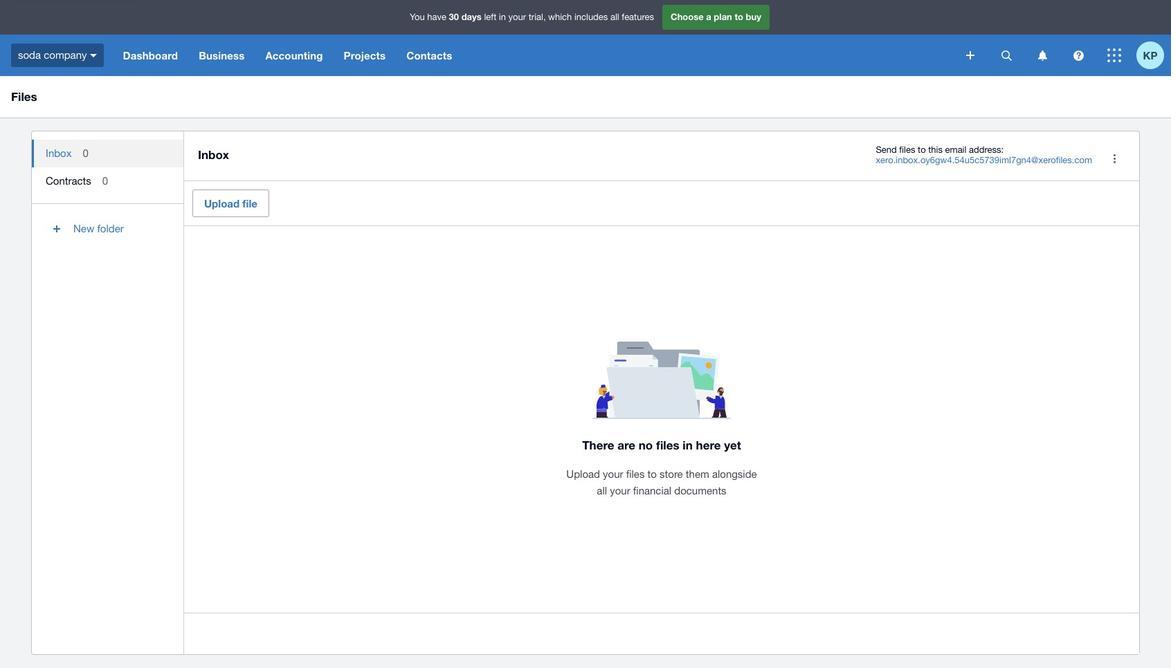 Task type: vqa. For each thing, say whether or not it's contained in the screenshot.
Tax Compliance
no



Task type: describe. For each thing, give the bounding box(es) containing it.
documents
[[674, 485, 726, 497]]

2 inbox from the left
[[198, 147, 229, 162]]

features
[[622, 12, 654, 22]]

all inside the upload your files to store them alongside all your financial documents
[[597, 485, 607, 497]]

1 horizontal spatial svg image
[[1038, 50, 1047, 61]]

1 horizontal spatial svg image
[[1001, 50, 1012, 61]]

in inside you have 30 days left in your trial, which includes all features
[[499, 12, 506, 22]]

business button
[[188, 35, 255, 76]]

to for upload your files to store them alongside all your financial documents
[[648, 469, 657, 481]]

upload for upload file
[[204, 197, 240, 209]]

to for choose a plan to buy
[[735, 11, 743, 22]]

projects
[[344, 49, 386, 62]]

your inside you have 30 days left in your trial, which includes all features
[[508, 12, 526, 22]]

business
[[199, 49, 245, 62]]

accounting button
[[255, 35, 333, 76]]

kp
[[1143, 49, 1158, 61]]

accounting
[[265, 49, 323, 62]]

2 vertical spatial your
[[610, 485, 630, 497]]

them
[[686, 469, 709, 481]]

upload file
[[204, 197, 257, 209]]

0 horizontal spatial svg image
[[966, 51, 975, 60]]

there
[[582, 438, 614, 453]]

xero.inbox.oy6gw4.54u5c5739iml7gn4@xerofiles.com
[[876, 155, 1092, 165]]

buy
[[746, 11, 761, 22]]

plan
[[714, 11, 732, 22]]

0 for contracts
[[102, 175, 108, 187]]

email
[[945, 145, 966, 155]]

includes
[[574, 12, 608, 22]]

dashboard
[[123, 49, 178, 62]]

left
[[484, 12, 496, 22]]

days
[[461, 11, 482, 22]]

you have 30 days left in your trial, which includes all features
[[410, 11, 654, 22]]

contacts button
[[396, 35, 463, 76]]

1 vertical spatial your
[[603, 469, 623, 481]]

kp button
[[1136, 35, 1171, 76]]

menu containing inbox
[[32, 132, 183, 254]]

folder
[[97, 223, 124, 235]]

1 horizontal spatial files
[[656, 438, 679, 453]]

email actions image
[[1100, 145, 1128, 173]]

no
[[639, 438, 653, 453]]

soda company button
[[0, 35, 112, 76]]

yet
[[724, 438, 741, 453]]

new folder button
[[32, 212, 183, 246]]

store
[[660, 469, 683, 481]]

here
[[696, 438, 721, 453]]

address:
[[969, 145, 1004, 155]]

send
[[876, 145, 897, 155]]

dashboard link
[[112, 35, 188, 76]]



Task type: locate. For each thing, give the bounding box(es) containing it.
in left here at the bottom right of page
[[683, 438, 693, 453]]

to left buy
[[735, 11, 743, 22]]

0 for inbox
[[83, 147, 88, 159]]

2 vertical spatial to
[[648, 469, 657, 481]]

0
[[83, 147, 88, 159], [102, 175, 108, 187]]

your left financial on the right of the page
[[610, 485, 630, 497]]

banner
[[0, 0, 1171, 76]]

upload inside upload file button
[[204, 197, 240, 209]]

1 vertical spatial files
[[656, 438, 679, 453]]

1 horizontal spatial all
[[610, 12, 619, 22]]

inbox up upload file
[[198, 147, 229, 162]]

2 horizontal spatial files
[[899, 145, 915, 155]]

files inside the upload your files to store them alongside all your financial documents
[[626, 469, 645, 481]]

30
[[449, 11, 459, 22]]

1 vertical spatial in
[[683, 438, 693, 453]]

0 horizontal spatial 0
[[83, 147, 88, 159]]

to inside the upload your files to store them alongside all your financial documents
[[648, 469, 657, 481]]

0 vertical spatial in
[[499, 12, 506, 22]]

choose a plan to buy
[[671, 11, 761, 22]]

1 horizontal spatial inbox
[[198, 147, 229, 162]]

files up financial on the right of the page
[[626, 469, 645, 481]]

2 horizontal spatial svg image
[[1107, 48, 1121, 62]]

upload left file
[[204, 197, 240, 209]]

inbox
[[46, 147, 72, 159], [198, 147, 229, 162]]

send files to this email address: xero.inbox.oy6gw4.54u5c5739iml7gn4@xerofiles.com
[[876, 145, 1092, 165]]

1 inbox from the left
[[46, 147, 72, 159]]

menu
[[32, 132, 183, 254]]

0 vertical spatial to
[[735, 11, 743, 22]]

files
[[899, 145, 915, 155], [656, 438, 679, 453], [626, 469, 645, 481]]

0 vertical spatial 0
[[83, 147, 88, 159]]

all
[[610, 12, 619, 22], [597, 485, 607, 497]]

0 horizontal spatial in
[[499, 12, 506, 22]]

0 horizontal spatial svg image
[[90, 54, 97, 57]]

new folder
[[73, 223, 124, 235]]

a
[[706, 11, 711, 22]]

financial
[[633, 485, 671, 497]]

upload inside the upload your files to store them alongside all your financial documents
[[566, 469, 600, 481]]

file
[[242, 197, 257, 209]]

2 horizontal spatial to
[[918, 145, 926, 155]]

to left "this"
[[918, 145, 926, 155]]

xero.inbox.oy6gw4.54u5c5739iml7gn4@xerofiles.com link
[[876, 155, 1092, 165]]

in right left
[[499, 12, 506, 22]]

0 up contracts
[[83, 147, 88, 159]]

svg image
[[1107, 48, 1121, 62], [1001, 50, 1012, 61], [966, 51, 975, 60]]

1 horizontal spatial in
[[683, 438, 693, 453]]

in
[[499, 12, 506, 22], [683, 438, 693, 453]]

to up financial on the right of the page
[[648, 469, 657, 481]]

choose
[[671, 11, 704, 22]]

0 vertical spatial upload
[[204, 197, 240, 209]]

upload your files to store them alongside all your financial documents
[[566, 469, 757, 497]]

inbox up contracts
[[46, 147, 72, 159]]

1 horizontal spatial upload
[[566, 469, 600, 481]]

to
[[735, 11, 743, 22], [918, 145, 926, 155], [648, 469, 657, 481]]

0 vertical spatial files
[[899, 145, 915, 155]]

trial,
[[529, 12, 546, 22]]

have
[[427, 12, 446, 22]]

svg image inside soda company "popup button"
[[90, 54, 97, 57]]

files
[[11, 89, 37, 104]]

svg image
[[1038, 50, 1047, 61], [1073, 50, 1084, 61], [90, 54, 97, 57]]

your left trial,
[[508, 12, 526, 22]]

upload file button
[[192, 189, 269, 217]]

projects button
[[333, 35, 396, 76]]

you
[[410, 12, 425, 22]]

1 horizontal spatial 0
[[102, 175, 108, 187]]

are
[[618, 438, 635, 453]]

0 horizontal spatial inbox
[[46, 147, 72, 159]]

1 vertical spatial all
[[597, 485, 607, 497]]

2 horizontal spatial svg image
[[1073, 50, 1084, 61]]

0 horizontal spatial all
[[597, 485, 607, 497]]

contracts
[[46, 175, 91, 187]]

upload down there
[[566, 469, 600, 481]]

alongside
[[712, 469, 757, 481]]

0 horizontal spatial to
[[648, 469, 657, 481]]

files inside the send files to this email address: xero.inbox.oy6gw4.54u5c5739iml7gn4@xerofiles.com
[[899, 145, 915, 155]]

0 horizontal spatial upload
[[204, 197, 240, 209]]

upload for upload your files to store them alongside all your financial documents
[[566, 469, 600, 481]]

1 horizontal spatial to
[[735, 11, 743, 22]]

2 vertical spatial files
[[626, 469, 645, 481]]

your down are
[[603, 469, 623, 481]]

soda company
[[18, 49, 87, 61]]

0 vertical spatial your
[[508, 12, 526, 22]]

files right no
[[656, 438, 679, 453]]

there are no files in here yet
[[582, 438, 741, 453]]

banner containing kp
[[0, 0, 1171, 76]]

1 vertical spatial upload
[[566, 469, 600, 481]]

all left features
[[610, 12, 619, 22]]

to inside the send files to this email address: xero.inbox.oy6gw4.54u5c5739iml7gn4@xerofiles.com
[[918, 145, 926, 155]]

all down there
[[597, 485, 607, 497]]

your
[[508, 12, 526, 22], [603, 469, 623, 481], [610, 485, 630, 497]]

1 vertical spatial 0
[[102, 175, 108, 187]]

which
[[548, 12, 572, 22]]

1 vertical spatial to
[[918, 145, 926, 155]]

files right 'send'
[[899, 145, 915, 155]]

0 right contracts
[[102, 175, 108, 187]]

0 vertical spatial all
[[610, 12, 619, 22]]

contacts
[[406, 49, 452, 62]]

new
[[73, 223, 94, 235]]

all inside you have 30 days left in your trial, which includes all features
[[610, 12, 619, 22]]

company
[[44, 49, 87, 61]]

this
[[928, 145, 943, 155]]

upload
[[204, 197, 240, 209], [566, 469, 600, 481]]

0 horizontal spatial files
[[626, 469, 645, 481]]

soda
[[18, 49, 41, 61]]



